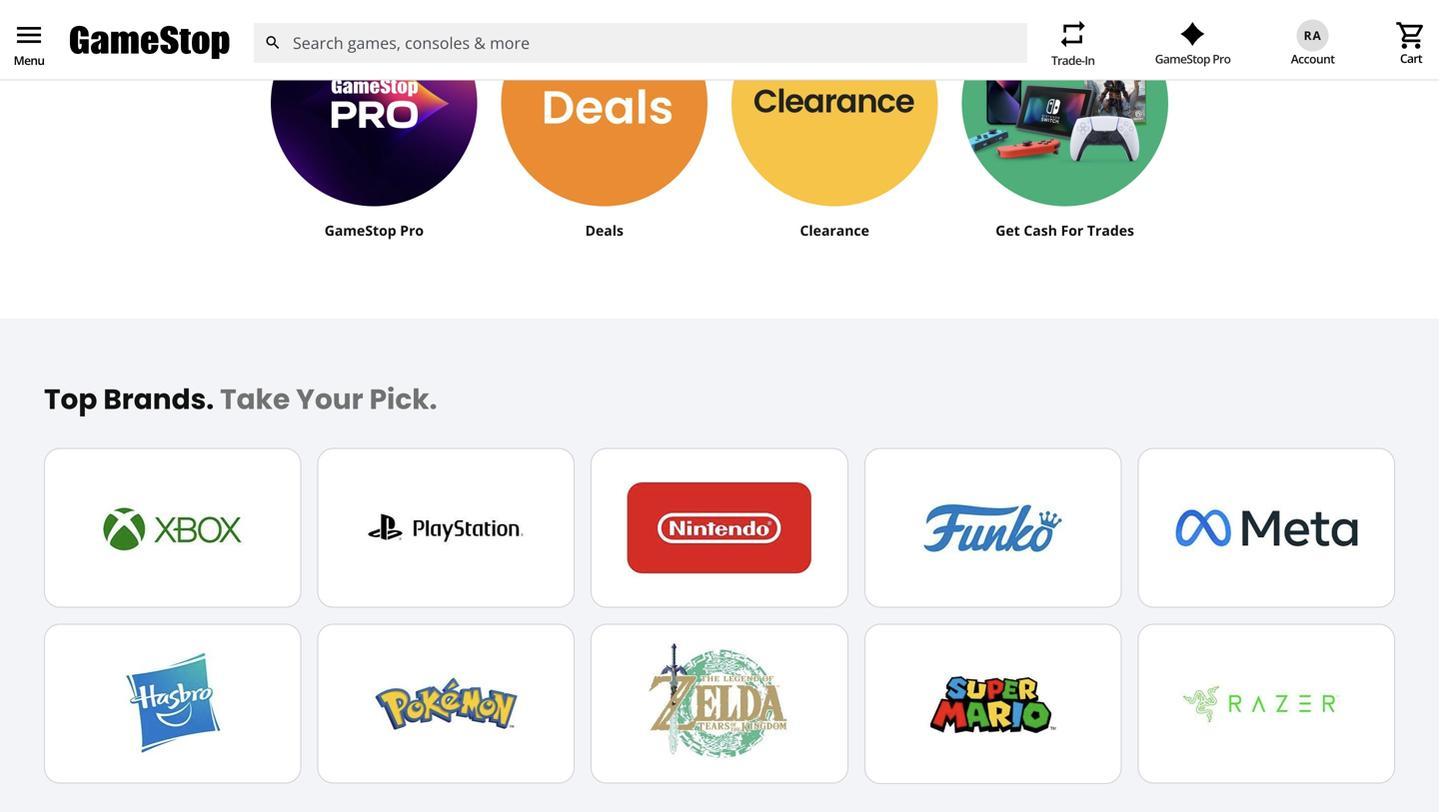 Task type: describe. For each thing, give the bounding box(es) containing it.
menu
[[14, 52, 44, 69]]

1 store from the left
[[74, 45, 108, 64]]

digital
[[307, 45, 348, 64]]

order
[[1173, 45, 1209, 64]]

releases
[[449, 45, 505, 64]]

meta image
[[1155, 466, 1379, 591]]

hasbro image
[[61, 641, 285, 767]]

delivery
[[224, 45, 275, 64]]

gamestop pro image image
[[271, 0, 478, 206]]

consoles link
[[839, 45, 896, 64]]

owned
[[656, 45, 702, 64]]

account
[[1292, 50, 1336, 67]]

cash
[[1024, 221, 1058, 240]]

get cash for trades
[[996, 221, 1135, 240]]

shop my store
[[16, 45, 108, 64]]

menu
[[13, 19, 45, 51]]

1 horizontal spatial gamestop
[[1156, 50, 1211, 67]]

same day delivery link
[[157, 45, 275, 64]]

pick.
[[370, 380, 437, 420]]

funko image
[[882, 466, 1105, 591]]

0 vertical spatial gamestop pro
[[1156, 50, 1231, 67]]

shopping_cart cart
[[1396, 19, 1428, 66]]

gamestop pro icon image
[[1181, 22, 1206, 46]]

ben white payload center link
[[1242, 45, 1424, 64]]

payload
[[1331, 45, 1379, 64]]

white
[[1292, 45, 1328, 64]]

get cash for trades link
[[962, 0, 1169, 240]]

1 vertical spatial deals
[[586, 221, 624, 240]]

cart
[[1401, 50, 1423, 66]]

shop
[[16, 45, 48, 64]]

shop my store link
[[16, 45, 108, 64]]

search button
[[253, 23, 293, 63]]

pre-owned
[[631, 45, 702, 64]]

consoles
[[839, 45, 896, 64]]

repeat trade-in
[[1052, 18, 1095, 68]]

1 vertical spatial pro
[[400, 221, 424, 240]]

video games
[[928, 45, 1011, 64]]

razer image
[[1155, 641, 1379, 767]]

deals image image
[[502, 0, 708, 206]]

top brands. take your pick.
[[44, 380, 437, 420]]

collectibles link
[[734, 45, 807, 64]]

day
[[196, 45, 220, 64]]

0 horizontal spatial gamestop pro link
[[271, 0, 478, 240]]

top deals
[[537, 45, 599, 64]]

same day delivery
[[157, 45, 275, 64]]



Task type: locate. For each thing, give the bounding box(es) containing it.
ben
[[1264, 45, 1289, 64]]

clearance link
[[732, 0, 938, 240]]

gamestop image
[[70, 24, 230, 62]]

1 horizontal spatial gamestop pro
[[1156, 50, 1231, 67]]

xbox image
[[61, 466, 285, 591]]

center
[[1383, 45, 1424, 64]]

1 vertical spatial top
[[44, 380, 97, 420]]

pro
[[1213, 50, 1231, 67], [400, 221, 424, 240]]

0 vertical spatial pro
[[1213, 50, 1231, 67]]

track order link
[[1116, 45, 1209, 64]]

0 horizontal spatial top
[[44, 380, 97, 420]]

clearance image image
[[732, 0, 938, 206]]

trade-
[[1052, 52, 1085, 68]]

ra
[[1305, 27, 1323, 43]]

0 horizontal spatial gamestop
[[325, 221, 397, 240]]

top for top brands. take your pick.
[[44, 380, 97, 420]]

1 horizontal spatial top
[[537, 45, 561, 64]]

track order
[[1136, 45, 1209, 64]]

menu menu
[[13, 19, 45, 69]]

0 vertical spatial top
[[537, 45, 561, 64]]

1 vertical spatial gamestop pro
[[325, 221, 424, 240]]

1 horizontal spatial gamestop pro link
[[1156, 22, 1231, 67]]

in
[[1085, 52, 1095, 68]]

ra account
[[1292, 27, 1336, 67]]

video
[[928, 45, 963, 64]]

store right digital
[[351, 45, 385, 64]]

for
[[1062, 221, 1084, 240]]

super mario image
[[882, 641, 1105, 768]]

0 horizontal spatial gamestop pro
[[325, 221, 424, 240]]

games
[[967, 45, 1011, 64]]

brands.
[[103, 380, 214, 420]]

repeat
[[1058, 18, 1090, 50]]

0 vertical spatial gamestop
[[1156, 50, 1211, 67]]

get cash for trades image image
[[962, 0, 1169, 206]]

playstation image
[[335, 466, 558, 591]]

your
[[296, 380, 364, 420]]

1 horizontal spatial pro
[[1213, 50, 1231, 67]]

new releases
[[417, 45, 505, 64]]

1 horizontal spatial store
[[351, 45, 385, 64]]

trades
[[1088, 221, 1135, 240]]

store right my
[[74, 45, 108, 64]]

gamestop pro link
[[271, 0, 478, 240], [1156, 22, 1231, 67]]

clearance
[[800, 221, 870, 240]]

0 horizontal spatial pro
[[400, 221, 424, 240]]

top
[[537, 45, 561, 64], [44, 380, 97, 420]]

top for top deals
[[537, 45, 561, 64]]

top right releases
[[537, 45, 561, 64]]

digital store link
[[307, 45, 385, 64]]

2 store from the left
[[351, 45, 385, 64]]

collectibles
[[734, 45, 807, 64]]

0 horizontal spatial store
[[74, 45, 108, 64]]

search
[[264, 34, 282, 52]]

get
[[996, 221, 1021, 240]]

pre-owned link
[[631, 45, 702, 64]]

new
[[417, 45, 446, 64]]

search search field
[[253, 23, 1028, 63]]

legend of zelda image
[[608, 641, 832, 767]]

digital store
[[307, 45, 385, 64]]

my
[[51, 45, 71, 64]]

same
[[157, 45, 192, 64]]

new releases link
[[417, 45, 505, 64]]

1 vertical spatial gamestop
[[325, 221, 397, 240]]

top left brands.
[[44, 380, 97, 420]]

store
[[74, 45, 108, 64], [351, 45, 385, 64]]

Search games, consoles & more search field
[[293, 23, 992, 63]]

gamestop pro inside 'link'
[[325, 221, 424, 240]]

pre-
[[631, 45, 656, 64]]

video games link
[[928, 45, 1011, 64]]

nintendo image
[[608, 466, 832, 591]]

0 vertical spatial deals
[[564, 45, 599, 64]]

gamestop pro
[[1156, 50, 1231, 67], [325, 221, 424, 240]]

take
[[220, 380, 290, 420]]

shopping_cart
[[1396, 19, 1428, 51]]

pokémon image
[[335, 641, 558, 767]]

track
[[1136, 45, 1170, 64]]

gamestop
[[1156, 50, 1211, 67], [325, 221, 397, 240]]

top deals link
[[537, 45, 599, 64]]

ben white payload center
[[1264, 45, 1424, 64]]

deals link
[[502, 0, 708, 240]]

deals
[[564, 45, 599, 64], [586, 221, 624, 240]]



Task type: vqa. For each thing, say whether or not it's contained in the screenshot.
DASHBOARD ICON
no



